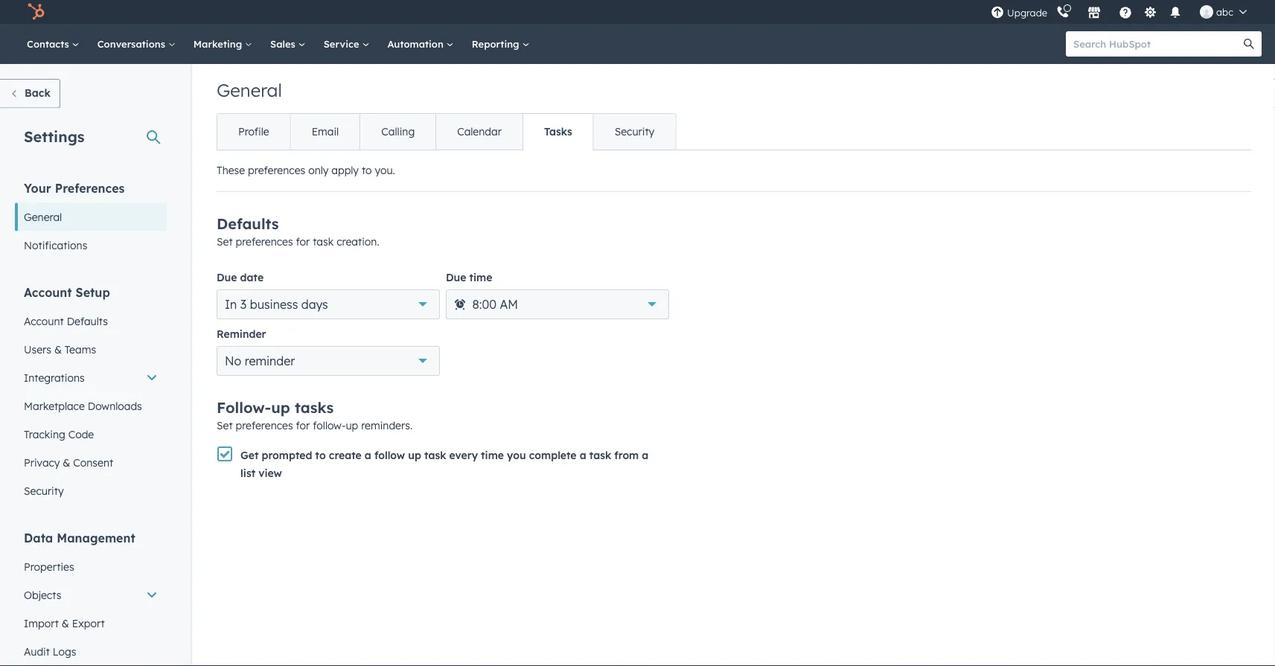 Task type: vqa. For each thing, say whether or not it's contained in the screenshot.
caret icon
no



Task type: locate. For each thing, give the bounding box(es) containing it.
account
[[24, 285, 72, 300], [24, 314, 64, 327]]

navigation
[[217, 113, 676, 150]]

management
[[57, 530, 135, 545]]

abc button
[[1191, 0, 1256, 24]]

2 vertical spatial up
[[408, 449, 421, 462]]

menu
[[989, 0, 1257, 24]]

you
[[507, 449, 526, 462]]

settings link
[[1141, 4, 1160, 20]]

set
[[217, 235, 233, 248], [217, 419, 233, 432]]

no reminder
[[225, 354, 295, 368]]

set down follow-
[[217, 419, 233, 432]]

1 vertical spatial account
[[24, 314, 64, 327]]

1 vertical spatial preferences
[[236, 235, 293, 248]]

2 horizontal spatial a
[[642, 449, 649, 462]]

2 horizontal spatial up
[[408, 449, 421, 462]]

account up account defaults
[[24, 285, 72, 300]]

notifications
[[24, 239, 87, 252]]

0 horizontal spatial general
[[24, 210, 62, 223]]

settings
[[24, 127, 84, 146]]

0 horizontal spatial due
[[217, 271, 237, 284]]

a right from
[[642, 449, 649, 462]]

you.
[[375, 164, 395, 177]]

security
[[615, 125, 654, 138], [24, 484, 64, 497]]

1 vertical spatial security
[[24, 484, 64, 497]]

1 horizontal spatial security
[[615, 125, 654, 138]]

to left create
[[315, 449, 326, 462]]

up right follow
[[408, 449, 421, 462]]

marketing
[[193, 38, 245, 50]]

time
[[469, 271, 492, 284], [481, 449, 504, 462]]

2 account from the top
[[24, 314, 64, 327]]

0 vertical spatial general
[[217, 79, 282, 101]]

account for account defaults
[[24, 314, 64, 327]]

0 vertical spatial to
[[362, 164, 372, 177]]

search image
[[1244, 39, 1254, 49]]

data
[[24, 530, 53, 545]]

1 vertical spatial time
[[481, 449, 504, 462]]

conversations link
[[88, 24, 184, 64]]

defaults up date
[[217, 214, 279, 233]]

Search HubSpot search field
[[1066, 31, 1248, 57]]

preferences down follow-
[[236, 419, 293, 432]]

general up profile
[[217, 79, 282, 101]]

set up due date
[[217, 235, 233, 248]]

only
[[308, 164, 328, 177]]

2 vertical spatial preferences
[[236, 419, 293, 432]]

time left you
[[481, 449, 504, 462]]

due for due date
[[217, 271, 237, 284]]

list
[[240, 467, 255, 480]]

audit logs
[[24, 645, 76, 658]]

tracking
[[24, 428, 65, 441]]

up
[[271, 398, 290, 417], [346, 419, 358, 432], [408, 449, 421, 462]]

these
[[217, 164, 245, 177]]

task
[[313, 235, 334, 248], [424, 449, 446, 462], [589, 449, 611, 462]]

1 due from the left
[[217, 271, 237, 284]]

& right users
[[54, 343, 62, 356]]

1 account from the top
[[24, 285, 72, 300]]

from
[[614, 449, 639, 462]]

teams
[[65, 343, 96, 356]]

a left follow
[[365, 449, 371, 462]]

import
[[24, 617, 59, 630]]

follow-up tasks set preferences for follow-up reminders.
[[217, 398, 412, 432]]

profile
[[238, 125, 269, 138]]

business
[[250, 297, 298, 312]]

0 horizontal spatial security
[[24, 484, 64, 497]]

task left "creation."
[[313, 235, 334, 248]]

due
[[217, 271, 237, 284], [446, 271, 466, 284]]

set inside follow-up tasks set preferences for follow-up reminders.
[[217, 419, 233, 432]]

upgrade image
[[991, 6, 1004, 20]]

1 horizontal spatial a
[[580, 449, 586, 462]]

1 horizontal spatial up
[[346, 419, 358, 432]]

for inside defaults set preferences for task creation.
[[296, 235, 310, 248]]

for down tasks
[[296, 419, 310, 432]]

properties
[[24, 560, 74, 573]]

0 vertical spatial security
[[615, 125, 654, 138]]

1 a from the left
[[365, 449, 371, 462]]

1 vertical spatial for
[[296, 419, 310, 432]]

0 vertical spatial defaults
[[217, 214, 279, 233]]

to
[[362, 164, 372, 177], [315, 449, 326, 462]]

1 for from the top
[[296, 235, 310, 248]]

up left tasks
[[271, 398, 290, 417]]

account up users
[[24, 314, 64, 327]]

0 vertical spatial &
[[54, 343, 62, 356]]

1 set from the top
[[217, 235, 233, 248]]

tasks
[[544, 125, 572, 138]]

2 a from the left
[[580, 449, 586, 462]]

account for account setup
[[24, 285, 72, 300]]

0 horizontal spatial to
[[315, 449, 326, 462]]

automation
[[387, 38, 446, 50]]

contacts
[[27, 38, 72, 50]]

get prompted to create a follow up task every time you complete a task from a list view
[[240, 449, 649, 480]]

marketplace downloads
[[24, 399, 142, 412]]

marketplace downloads link
[[15, 392, 167, 420]]

& inside 'link'
[[54, 343, 62, 356]]

& right privacy
[[63, 456, 70, 469]]

up up create
[[346, 419, 358, 432]]

1 horizontal spatial defaults
[[217, 214, 279, 233]]

preferences
[[55, 180, 125, 195]]

defaults up the users & teams 'link'
[[67, 314, 108, 327]]

task left from
[[589, 449, 611, 462]]

1 vertical spatial set
[[217, 419, 233, 432]]

privacy & consent link
[[15, 448, 167, 477]]

notifications button
[[1163, 0, 1188, 24]]

0 vertical spatial account
[[24, 285, 72, 300]]

1 vertical spatial general
[[24, 210, 62, 223]]

import & export link
[[15, 609, 167, 638]]

a right 'complete'
[[580, 449, 586, 462]]

calling icon image
[[1056, 6, 1070, 19]]

back link
[[0, 79, 60, 108]]

data management element
[[15, 530, 167, 666]]

marketplaces button
[[1079, 0, 1110, 24]]

email
[[312, 125, 339, 138]]

0 horizontal spatial task
[[313, 235, 334, 248]]

apply
[[331, 164, 359, 177]]

0 vertical spatial set
[[217, 235, 233, 248]]

1 horizontal spatial security link
[[593, 114, 675, 150]]

0 horizontal spatial a
[[365, 449, 371, 462]]

0 vertical spatial preferences
[[248, 164, 305, 177]]

automation link
[[378, 24, 463, 64]]

for left "creation."
[[296, 235, 310, 248]]

preferences inside follow-up tasks set preferences for follow-up reminders.
[[236, 419, 293, 432]]

& left export
[[62, 617, 69, 630]]

0 horizontal spatial defaults
[[67, 314, 108, 327]]

get
[[240, 449, 259, 462]]

1 vertical spatial to
[[315, 449, 326, 462]]

general down your
[[24, 210, 62, 223]]

follow-
[[313, 419, 346, 432]]

1 horizontal spatial due
[[446, 271, 466, 284]]

menu containing abc
[[989, 0, 1257, 24]]

1 vertical spatial security link
[[15, 477, 167, 505]]

time up "8:00"
[[469, 271, 492, 284]]

tracking code
[[24, 428, 94, 441]]

& inside data management element
[[62, 617, 69, 630]]

export
[[72, 617, 105, 630]]

1 vertical spatial &
[[63, 456, 70, 469]]

follow
[[374, 449, 405, 462]]

2 vertical spatial &
[[62, 617, 69, 630]]

2 for from the top
[[296, 419, 310, 432]]

reporting
[[472, 38, 522, 50]]

audit
[[24, 645, 50, 658]]

0 vertical spatial for
[[296, 235, 310, 248]]

0 horizontal spatial up
[[271, 398, 290, 417]]

privacy & consent
[[24, 456, 113, 469]]

task left every
[[424, 449, 446, 462]]

abc
[[1216, 6, 1233, 18]]

your preferences element
[[15, 180, 167, 259]]

preferences up date
[[236, 235, 293, 248]]

for
[[296, 235, 310, 248], [296, 419, 310, 432]]

1 vertical spatial defaults
[[67, 314, 108, 327]]

to left "you."
[[362, 164, 372, 177]]

tasks
[[295, 398, 334, 417]]

defaults inside defaults set preferences for task creation.
[[217, 214, 279, 233]]

your preferences
[[24, 180, 125, 195]]

preferences left 'only'
[[248, 164, 305, 177]]

account defaults link
[[15, 307, 167, 335]]

1 horizontal spatial to
[[362, 164, 372, 177]]

2 due from the left
[[446, 271, 466, 284]]

security link
[[593, 114, 675, 150], [15, 477, 167, 505]]

2 set from the top
[[217, 419, 233, 432]]

navigation containing profile
[[217, 113, 676, 150]]

&
[[54, 343, 62, 356], [63, 456, 70, 469], [62, 617, 69, 630]]

code
[[68, 428, 94, 441]]



Task type: describe. For each thing, give the bounding box(es) containing it.
sales link
[[261, 24, 315, 64]]

task inside defaults set preferences for task creation.
[[313, 235, 334, 248]]

date
[[240, 271, 264, 284]]

to inside get prompted to create a follow up task every time you complete a task from a list view
[[315, 449, 326, 462]]

help image
[[1119, 7, 1132, 20]]

users
[[24, 343, 51, 356]]

1 horizontal spatial general
[[217, 79, 282, 101]]

these preferences only apply to you.
[[217, 164, 395, 177]]

properties link
[[15, 553, 167, 581]]

up inside get prompted to create a follow up task every time you complete a task from a list view
[[408, 449, 421, 462]]

3
[[240, 297, 247, 312]]

setup
[[76, 285, 110, 300]]

calling link
[[360, 114, 436, 150]]

users & teams
[[24, 343, 96, 356]]

follow-
[[217, 398, 271, 417]]

your
[[24, 180, 51, 195]]

0 vertical spatial up
[[271, 398, 290, 417]]

due time
[[446, 271, 492, 284]]

conversations
[[97, 38, 168, 50]]

objects
[[24, 588, 61, 601]]

view
[[258, 467, 282, 480]]

prompted
[[262, 449, 312, 462]]

days
[[301, 297, 328, 312]]

account setup
[[24, 285, 110, 300]]

account defaults
[[24, 314, 108, 327]]

logs
[[53, 645, 76, 658]]

due for due time
[[446, 271, 466, 284]]

general link
[[15, 203, 167, 231]]

1 vertical spatial up
[[346, 419, 358, 432]]

am
[[500, 297, 518, 312]]

general inside 'general' link
[[24, 210, 62, 223]]

privacy
[[24, 456, 60, 469]]

no
[[225, 354, 241, 368]]

0 horizontal spatial security link
[[15, 477, 167, 505]]

contacts link
[[18, 24, 88, 64]]

service
[[324, 38, 362, 50]]

preferences inside defaults set preferences for task creation.
[[236, 235, 293, 248]]

calendar
[[457, 125, 502, 138]]

reporting link
[[463, 24, 538, 64]]

0 vertical spatial security link
[[593, 114, 675, 150]]

in 3 business days button
[[217, 290, 440, 319]]

calling
[[381, 125, 415, 138]]

settings image
[[1144, 6, 1157, 20]]

users & teams link
[[15, 335, 167, 364]]

hubspot link
[[18, 3, 56, 21]]

marketing link
[[184, 24, 261, 64]]

every
[[449, 449, 478, 462]]

time inside get prompted to create a follow up task every time you complete a task from a list view
[[481, 449, 504, 462]]

tasks link
[[522, 114, 593, 150]]

gary orlando image
[[1200, 5, 1213, 19]]

integrations button
[[15, 364, 167, 392]]

notifications image
[[1169, 7, 1182, 20]]

3 a from the left
[[642, 449, 649, 462]]

& for consent
[[63, 456, 70, 469]]

reminders.
[[361, 419, 412, 432]]

8:00
[[472, 297, 496, 312]]

sales
[[270, 38, 298, 50]]

calendar link
[[436, 114, 522, 150]]

hubspot image
[[27, 3, 45, 21]]

creation.
[[337, 235, 379, 248]]

create
[[329, 449, 362, 462]]

tracking code link
[[15, 420, 167, 448]]

account setup element
[[15, 284, 167, 505]]

2 horizontal spatial task
[[589, 449, 611, 462]]

& for teams
[[54, 343, 62, 356]]

upgrade
[[1007, 7, 1047, 19]]

security inside account setup element
[[24, 484, 64, 497]]

help button
[[1113, 0, 1138, 24]]

profile link
[[217, 114, 290, 150]]

0 vertical spatial time
[[469, 271, 492, 284]]

notifications link
[[15, 231, 167, 259]]

marketplaces image
[[1087, 7, 1101, 20]]

email link
[[290, 114, 360, 150]]

marketplace
[[24, 399, 85, 412]]

audit logs link
[[15, 638, 167, 666]]

calling icon button
[[1050, 2, 1076, 22]]

objects button
[[15, 581, 167, 609]]

consent
[[73, 456, 113, 469]]

downloads
[[88, 399, 142, 412]]

& for export
[[62, 617, 69, 630]]

complete
[[529, 449, 577, 462]]

1 horizontal spatial task
[[424, 449, 446, 462]]

data management
[[24, 530, 135, 545]]

back
[[25, 86, 51, 99]]

reminder
[[245, 354, 295, 368]]

for inside follow-up tasks set preferences for follow-up reminders.
[[296, 419, 310, 432]]

reminder
[[217, 327, 266, 341]]

set inside defaults set preferences for task creation.
[[217, 235, 233, 248]]

defaults inside account setup element
[[67, 314, 108, 327]]

integrations
[[24, 371, 85, 384]]

in 3 business days
[[225, 297, 328, 312]]

import & export
[[24, 617, 105, 630]]

in
[[225, 297, 237, 312]]



